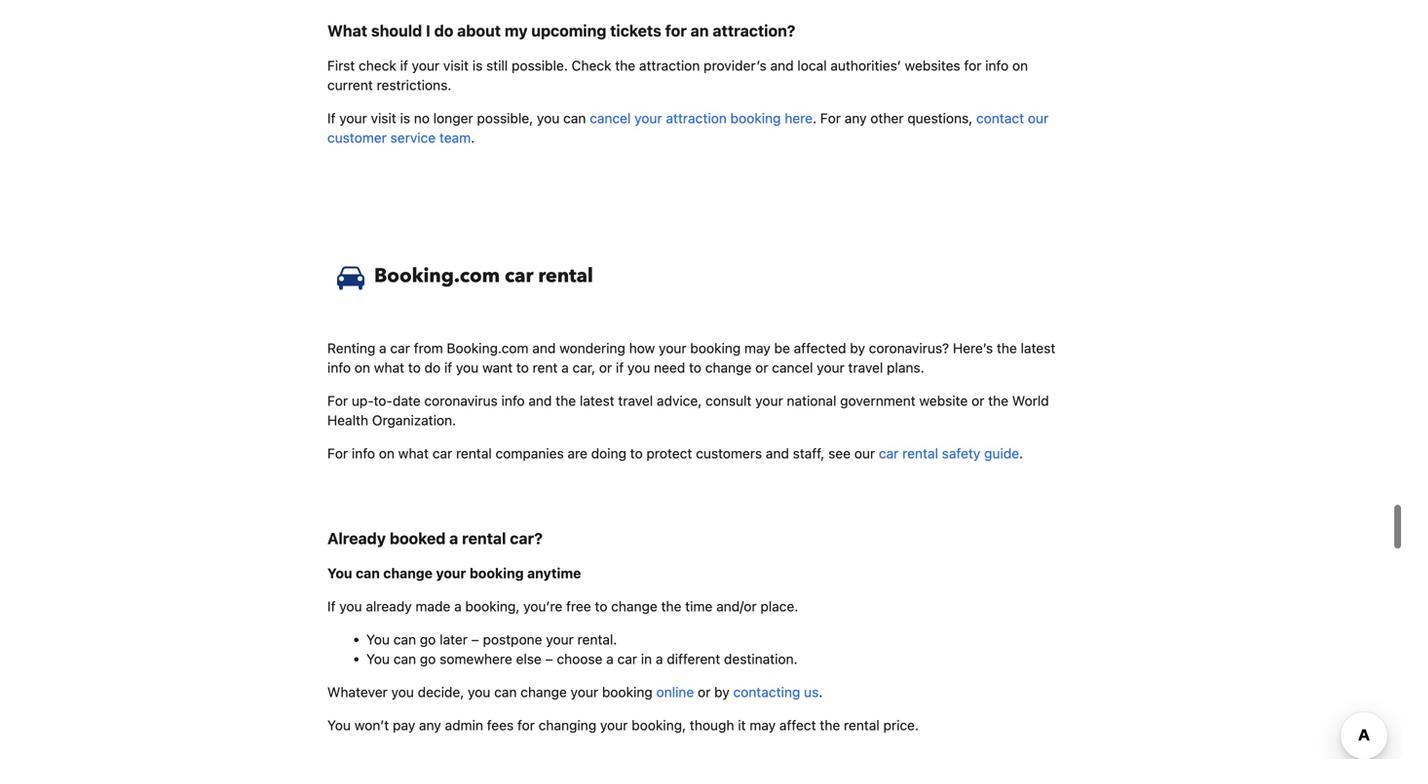 Task type: describe. For each thing, give the bounding box(es) containing it.
for for for up-to-date coronavirus info and the latest travel advice, consult your national government website or the world health organization.
[[327, 393, 348, 409]]

cancel your attraction booking here link
[[590, 110, 813, 126]]

authorities'
[[831, 57, 901, 73]]

your down first check if your visit is still possible. check the attraction provider's and local authorities' websites for info on current restrictions.
[[635, 110, 662, 126]]

current
[[327, 77, 373, 93]]

website
[[920, 393, 968, 409]]

latest inside renting a car from booking.com and wondering how your booking may be affected by coronavirus? here's the latest info on what to do if you want to rent a car, or if you need to change or cancel your travel plans.
[[1021, 340, 1056, 356]]

for inside first check if your visit is still possible. check the attraction provider's and local authorities' websites for info on current restrictions.
[[964, 57, 982, 73]]

cancel inside renting a car from booking.com and wondering how your booking may be affected by coronavirus? here's the latest info on what to do if you want to rent a car, or if you need to change or cancel your travel plans.
[[772, 359, 813, 376]]

what
[[327, 21, 368, 40]]

rental.
[[578, 632, 617, 648]]

you left "want"
[[456, 359, 479, 376]]

your inside you can go later – postpone your rental. you can go somewhere else – choose a car in a different destination.
[[546, 632, 574, 648]]

your up made
[[436, 565, 466, 581]]

if you already made a booking, you're free to change the time and/or place.
[[327, 598, 799, 615]]

us
[[804, 684, 819, 700]]

affected
[[794, 340, 847, 356]]

info inside renting a car from booking.com and wondering how your booking may be affected by coronavirus? here's the latest info on what to do if you want to rent a car, or if you need to change or cancel your travel plans.
[[327, 359, 351, 376]]

booking left here on the top right
[[731, 110, 781, 126]]

you for you can change your booking anytime
[[327, 565, 352, 581]]

here's
[[953, 340, 993, 356]]

rent
[[533, 359, 558, 376]]

anytime
[[527, 565, 581, 581]]

you left already
[[339, 598, 362, 615]]

rental down coronavirus
[[456, 445, 492, 461]]

though
[[690, 717, 734, 733]]

need
[[654, 359, 685, 376]]

1 vertical spatial attraction
[[666, 110, 727, 126]]

later
[[440, 632, 468, 648]]

a right in
[[656, 651, 663, 667]]

0 vertical spatial –
[[472, 632, 479, 648]]

contact our customer service team
[[327, 110, 1049, 146]]

contacting us link
[[733, 684, 819, 700]]

restrictions.
[[377, 77, 452, 93]]

rental left price.
[[844, 717, 880, 733]]

0 vertical spatial booking.com
[[374, 262, 500, 289]]

how
[[629, 340, 655, 356]]

it
[[738, 717, 746, 733]]

1 horizontal spatial on
[[379, 445, 395, 461]]

already
[[327, 529, 386, 548]]

health
[[327, 412, 369, 428]]

tickets
[[610, 21, 662, 40]]

up-
[[352, 393, 374, 409]]

from
[[414, 340, 443, 356]]

local
[[798, 57, 827, 73]]

0 horizontal spatial booking,
[[465, 598, 520, 615]]

and inside first check if your visit is still possible. check the attraction provider's and local authorities' websites for info on current restrictions.
[[771, 57, 794, 73]]

. right contacting on the right
[[819, 684, 823, 700]]

booking inside renting a car from booking.com and wondering how your booking may be affected by coronavirus? here's the latest info on what to do if you want to rent a car, or if you need to change or cancel your travel plans.
[[690, 340, 741, 356]]

1 vertical spatial what
[[398, 445, 429, 461]]

latest inside for up-to-date coronavirus info and the latest travel advice, consult your national government website or the world health organization.
[[580, 393, 615, 409]]

. down world
[[1020, 445, 1024, 461]]

world
[[1013, 393, 1049, 409]]

travel inside for up-to-date coronavirus info and the latest travel advice, consult your national government website or the world health organization.
[[618, 393, 653, 409]]

else
[[516, 651, 542, 667]]

somewhere
[[440, 651, 512, 667]]

what should i do about my upcoming tickets for an attraction?
[[327, 21, 796, 40]]

0 horizontal spatial visit
[[371, 110, 396, 126]]

service
[[390, 129, 436, 146]]

your down choose
[[571, 684, 599, 700]]

info inside for up-to-date coronavirus info and the latest travel advice, consult your national government website or the world health organization.
[[502, 393, 525, 409]]

and inside renting a car from booking.com and wondering how your booking may be affected by coronavirus? here's the latest info on what to do if you want to rent a car, or if you need to change or cancel your travel plans.
[[532, 340, 556, 356]]

may inside renting a car from booking.com and wondering how your booking may be affected by coronavirus? here's the latest info on what to do if you want to rent a car, or if you need to change or cancel your travel plans.
[[745, 340, 771, 356]]

for up-to-date coronavirus info and the latest travel advice, consult your national government website or the world health organization.
[[327, 393, 1049, 428]]

you can go later – postpone your rental. you can go somewhere else – choose a car in a different destination.
[[366, 632, 798, 667]]

made
[[416, 598, 451, 615]]

booking.com car rental
[[374, 262, 593, 289]]

0 vertical spatial any
[[845, 110, 867, 126]]

government
[[840, 393, 916, 409]]

rental left safety
[[903, 445, 939, 461]]

you right possible,
[[537, 110, 560, 126]]

on inside first check if your visit is still possible. check the attraction provider's and local authorities' websites for info on current restrictions.
[[1013, 57, 1028, 73]]

other
[[871, 110, 904, 126]]

admin
[[445, 717, 483, 733]]

different
[[667, 651, 720, 667]]

rental left the car?
[[462, 529, 506, 548]]

0 vertical spatial do
[[434, 21, 454, 40]]

car right see
[[879, 445, 899, 461]]

consult
[[706, 393, 752, 409]]

be
[[774, 340, 790, 356]]

a down rental.
[[606, 651, 614, 667]]

here
[[785, 110, 813, 126]]

my
[[505, 21, 528, 40]]

you for you can go later – postpone your rental. you can go somewhere else – choose a car in a different destination.
[[366, 632, 390, 648]]

wondering
[[560, 340, 626, 356]]

check
[[572, 57, 612, 73]]

1 vertical spatial is
[[400, 110, 410, 126]]

decide,
[[418, 684, 464, 700]]

you won't pay any admin fees for changing your booking, though it may affect the rental price.
[[327, 717, 919, 733]]

still
[[486, 57, 508, 73]]

see
[[829, 445, 851, 461]]

change up rental.
[[611, 598, 658, 615]]

car inside you can go later – postpone your rental. you can go somewhere else – choose a car in a different destination.
[[618, 651, 637, 667]]

the down car,
[[556, 393, 576, 409]]

1 vertical spatial may
[[750, 717, 776, 733]]

car?
[[510, 529, 543, 548]]

you for you won't pay any admin fees for changing your booking, though it may affect the rental price.
[[327, 717, 351, 733]]

place.
[[761, 598, 799, 615]]

plans.
[[887, 359, 925, 376]]

if for if your visit is no longer possible, you can cancel your attraction booking here . for any other questions,
[[327, 110, 336, 126]]

want
[[483, 359, 513, 376]]

booking.com inside renting a car from booking.com and wondering how your booking may be affected by coronavirus? here's the latest info on what to do if you want to rent a car, or if you need to change or cancel your travel plans.
[[447, 340, 529, 356]]

car up "want"
[[505, 262, 534, 289]]

price.
[[884, 717, 919, 733]]

0 horizontal spatial our
[[855, 445, 875, 461]]

fees
[[487, 717, 514, 733]]

the inside renting a car from booking.com and wondering how your booking may be affected by coronavirus? here's the latest info on what to do if you want to rent a car, or if you need to change or cancel your travel plans.
[[997, 340, 1017, 356]]

renting
[[327, 340, 376, 356]]

info down health
[[352, 445, 375, 461]]

already booked a rental car?
[[327, 529, 543, 548]]

you down somewhere
[[468, 684, 491, 700]]

websites
[[905, 57, 961, 73]]

team
[[440, 129, 471, 146]]

. down longer
[[471, 129, 475, 146]]

rental up 'wondering'
[[538, 262, 593, 289]]

and/or
[[717, 598, 757, 615]]

i
[[426, 21, 431, 40]]

change down booked
[[383, 565, 433, 581]]

booked
[[390, 529, 446, 548]]

doing
[[591, 445, 627, 461]]

if inside first check if your visit is still possible. check the attraction provider's and local authorities' websites for info on current restrictions.
[[400, 57, 408, 73]]

to right the free
[[595, 598, 608, 615]]

or inside for up-to-date coronavirus info and the latest travel advice, consult your national government website or the world health organization.
[[972, 393, 985, 409]]

1 vertical spatial booking,
[[632, 717, 686, 733]]

customer
[[327, 129, 387, 146]]

the inside first check if your visit is still possible. check the attraction provider's and local authorities' websites for info on current restrictions.
[[615, 57, 636, 73]]

0 vertical spatial for
[[821, 110, 841, 126]]

whatever you decide, you can change your booking online or by contacting us .
[[327, 684, 823, 700]]

online link
[[656, 684, 694, 700]]

about
[[457, 21, 501, 40]]

and left staff,
[[766, 445, 789, 461]]



Task type: locate. For each thing, give the bounding box(es) containing it.
upcoming
[[531, 21, 607, 40]]

0 horizontal spatial –
[[472, 632, 479, 648]]

longer
[[433, 110, 473, 126]]

to left rent
[[516, 359, 529, 376]]

1 vertical spatial if
[[327, 598, 336, 615]]

0 vertical spatial is
[[473, 57, 483, 73]]

if up the customer
[[327, 110, 336, 126]]

for up health
[[327, 393, 348, 409]]

if
[[400, 57, 408, 73], [444, 359, 452, 376], [616, 359, 624, 376]]

latest down car,
[[580, 393, 615, 409]]

is left no
[[400, 110, 410, 126]]

attraction?
[[713, 21, 796, 40]]

your inside for up-to-date coronavirus info and the latest travel advice, consult your national government website or the world health organization.
[[756, 393, 783, 409]]

0 horizontal spatial latest
[[580, 393, 615, 409]]

cancel down check
[[590, 110, 631, 126]]

for right here on the top right
[[821, 110, 841, 126]]

the right check
[[615, 57, 636, 73]]

changing
[[539, 717, 597, 733]]

.
[[813, 110, 817, 126], [471, 129, 475, 146], [1020, 445, 1024, 461], [819, 684, 823, 700]]

our right contact
[[1028, 110, 1049, 126]]

for right fees
[[518, 717, 535, 733]]

2 vertical spatial for
[[518, 717, 535, 733]]

you up the pay
[[391, 684, 414, 700]]

0 horizontal spatial any
[[419, 717, 441, 733]]

0 vertical spatial for
[[665, 21, 687, 40]]

car
[[505, 262, 534, 289], [390, 340, 410, 356], [433, 445, 452, 461], [879, 445, 899, 461], [618, 651, 637, 667]]

do right i
[[434, 21, 454, 40]]

booking up you won't pay any admin fees for changing your booking, though it may affect the rental price.
[[602, 684, 653, 700]]

0 horizontal spatial is
[[400, 110, 410, 126]]

car inside renting a car from booking.com and wondering how your booking may be affected by coronavirus? here's the latest info on what to do if you want to rent a car, or if you need to change or cancel your travel plans.
[[390, 340, 410, 356]]

2 if from the top
[[327, 598, 336, 615]]

1 horizontal spatial our
[[1028, 110, 1049, 126]]

and up rent
[[532, 340, 556, 356]]

visit inside first check if your visit is still possible. check the attraction provider's and local authorities' websites for info on current restrictions.
[[443, 57, 469, 73]]

2 vertical spatial on
[[379, 445, 395, 461]]

possible,
[[477, 110, 533, 126]]

may right "it"
[[750, 717, 776, 733]]

what up to-
[[374, 359, 405, 376]]

1 go from the top
[[420, 632, 436, 648]]

renting a car from booking.com and wondering how your booking may be affected by coronavirus? here's the latest info on what to do if you want to rent a car, or if you need to change or cancel your travel plans.
[[327, 340, 1056, 376]]

. down local
[[813, 110, 817, 126]]

0 vertical spatial go
[[420, 632, 436, 648]]

car,
[[573, 359, 596, 376]]

an
[[691, 21, 709, 40]]

by
[[850, 340, 865, 356], [715, 684, 730, 700]]

for down health
[[327, 445, 348, 461]]

2 vertical spatial for
[[327, 445, 348, 461]]

attraction down first check if your visit is still possible. check the attraction provider's and local authorities' websites for info on current restrictions.
[[666, 110, 727, 126]]

are
[[568, 445, 588, 461]]

car down "organization." in the left bottom of the page
[[433, 445, 452, 461]]

travel left advice,
[[618, 393, 653, 409]]

affect
[[780, 717, 816, 733]]

if down 'wondering'
[[616, 359, 624, 376]]

a up you can change your booking anytime
[[450, 529, 458, 548]]

for
[[665, 21, 687, 40], [964, 57, 982, 73], [518, 717, 535, 733]]

if your visit is no longer possible, you can cancel your attraction booking here . for any other questions,
[[327, 110, 977, 126]]

your right changing
[[600, 717, 628, 733]]

booking.com up from
[[374, 262, 500, 289]]

staff,
[[793, 445, 825, 461]]

free
[[566, 598, 591, 615]]

1 vertical spatial visit
[[371, 110, 396, 126]]

info down "want"
[[502, 393, 525, 409]]

1 horizontal spatial by
[[850, 340, 865, 356]]

– right else
[[545, 651, 553, 667]]

0 vertical spatial may
[[745, 340, 771, 356]]

booking
[[731, 110, 781, 126], [690, 340, 741, 356], [470, 565, 524, 581], [602, 684, 653, 700]]

for info on what car rental companies are doing to protect customers and staff, see our car rental safety guide .
[[327, 445, 1024, 461]]

your up need
[[659, 340, 687, 356]]

1 vertical spatial latest
[[580, 393, 615, 409]]

1 vertical spatial booking.com
[[447, 340, 529, 356]]

by inside renting a car from booking.com and wondering how your booking may be affected by coronavirus? here's the latest info on what to do if you want to rent a car, or if you need to change or cancel your travel plans.
[[850, 340, 865, 356]]

1 vertical spatial for
[[964, 57, 982, 73]]

possible.
[[512, 57, 568, 73]]

you down already
[[366, 632, 390, 648]]

2 horizontal spatial for
[[964, 57, 982, 73]]

car left in
[[618, 651, 637, 667]]

1 vertical spatial cancel
[[772, 359, 813, 376]]

provider's
[[704, 57, 767, 73]]

– up somewhere
[[472, 632, 479, 648]]

a left car,
[[562, 359, 569, 376]]

cancel down be
[[772, 359, 813, 376]]

our inside the contact our customer service team
[[1028, 110, 1049, 126]]

car rental safety guide link
[[879, 445, 1020, 461]]

to right need
[[689, 359, 702, 376]]

contacting
[[733, 684, 801, 700]]

to down from
[[408, 359, 421, 376]]

1 horizontal spatial visit
[[443, 57, 469, 73]]

safety
[[942, 445, 981, 461]]

1 horizontal spatial latest
[[1021, 340, 1056, 356]]

for left an in the top of the page
[[665, 21, 687, 40]]

travel up the government
[[848, 359, 883, 376]]

1 horizontal spatial for
[[665, 21, 687, 40]]

1 vertical spatial go
[[420, 651, 436, 667]]

1 vertical spatial do
[[425, 359, 441, 376]]

car left from
[[390, 340, 410, 356]]

protect
[[647, 445, 692, 461]]

choose
[[557, 651, 603, 667]]

a right made
[[454, 598, 462, 615]]

travel
[[848, 359, 883, 376], [618, 393, 653, 409]]

postpone
[[483, 632, 542, 648]]

and down rent
[[529, 393, 552, 409]]

the left time
[[661, 598, 682, 615]]

may
[[745, 340, 771, 356], [750, 717, 776, 733]]

your up choose
[[546, 632, 574, 648]]

on down "organization." in the left bottom of the page
[[379, 445, 395, 461]]

for for for info on what car rental companies are doing to protect customers and staff, see our car rental safety guide .
[[327, 445, 348, 461]]

a right renting on the left top of page
[[379, 340, 387, 356]]

change up the consult
[[705, 359, 752, 376]]

2 go from the top
[[420, 651, 436, 667]]

0 vertical spatial travel
[[848, 359, 883, 376]]

0 vertical spatial our
[[1028, 110, 1049, 126]]

1 vertical spatial –
[[545, 651, 553, 667]]

customers
[[696, 445, 762, 461]]

attraction
[[639, 57, 700, 73], [666, 110, 727, 126]]

1 horizontal spatial cancel
[[772, 359, 813, 376]]

the left world
[[989, 393, 1009, 409]]

you
[[537, 110, 560, 126], [456, 359, 479, 376], [628, 359, 650, 376], [339, 598, 362, 615], [391, 684, 414, 700], [468, 684, 491, 700]]

whatever
[[327, 684, 388, 700]]

your right the consult
[[756, 393, 783, 409]]

a
[[379, 340, 387, 356], [562, 359, 569, 376], [450, 529, 458, 548], [454, 598, 462, 615], [606, 651, 614, 667], [656, 651, 663, 667]]

1 vertical spatial for
[[327, 393, 348, 409]]

to
[[408, 359, 421, 376], [516, 359, 529, 376], [689, 359, 702, 376], [630, 445, 643, 461], [595, 598, 608, 615]]

first
[[327, 57, 355, 73]]

info inside first check if your visit is still possible. check the attraction provider's and local authorities' websites for info on current restrictions.
[[986, 57, 1009, 73]]

1 vertical spatial on
[[355, 359, 370, 376]]

your up the customer
[[339, 110, 367, 126]]

0 horizontal spatial for
[[518, 717, 535, 733]]

advice,
[[657, 393, 702, 409]]

0 vertical spatial booking,
[[465, 598, 520, 615]]

by up though
[[715, 684, 730, 700]]

to-
[[374, 393, 393, 409]]

what inside renting a car from booking.com and wondering how your booking may be affected by coronavirus? here's the latest info on what to do if you want to rent a car, or if you need to change or cancel your travel plans.
[[374, 359, 405, 376]]

if left already
[[327, 598, 336, 615]]

questions,
[[908, 110, 973, 126]]

online
[[656, 684, 694, 700]]

travel inside renting a car from booking.com and wondering how your booking may be affected by coronavirus? here's the latest info on what to do if you want to rent a car, or if you need to change or cancel your travel plans.
[[848, 359, 883, 376]]

your down affected
[[817, 359, 845, 376]]

visit left the still
[[443, 57, 469, 73]]

to right doing
[[630, 445, 643, 461]]

1 horizontal spatial any
[[845, 110, 867, 126]]

2 horizontal spatial on
[[1013, 57, 1028, 73]]

organization.
[[372, 412, 456, 428]]

check
[[359, 57, 397, 73]]

is inside first check if your visit is still possible. check the attraction provider's and local authorities' websites for info on current restrictions.
[[473, 57, 483, 73]]

0 horizontal spatial cancel
[[590, 110, 631, 126]]

your inside first check if your visit is still possible. check the attraction provider's and local authorities' websites for info on current restrictions.
[[412, 57, 440, 73]]

0 vertical spatial on
[[1013, 57, 1028, 73]]

no
[[414, 110, 430, 126]]

go up decide,
[[420, 651, 436, 667]]

guide
[[985, 445, 1020, 461]]

1 vertical spatial by
[[715, 684, 730, 700]]

is left the still
[[473, 57, 483, 73]]

do down from
[[425, 359, 441, 376]]

and inside for up-to-date coronavirus info and the latest travel advice, consult your national government website or the world health organization.
[[529, 393, 552, 409]]

do
[[434, 21, 454, 40], [425, 359, 441, 376]]

any left other
[[845, 110, 867, 126]]

should
[[371, 21, 422, 40]]

booking down the car?
[[470, 565, 524, 581]]

1 if from the top
[[327, 110, 336, 126]]

attraction down an in the top of the page
[[639, 57, 700, 73]]

on down renting on the left top of page
[[355, 359, 370, 376]]

latest up world
[[1021, 340, 1056, 356]]

do inside renting a car from booking.com and wondering how your booking may be affected by coronavirus? here's the latest info on what to do if you want to rent a car, or if you need to change or cancel your travel plans.
[[425, 359, 441, 376]]

0 horizontal spatial if
[[400, 57, 408, 73]]

if for if you already made a booking, you're free to change the time and/or place.
[[327, 598, 336, 615]]

attraction inside first check if your visit is still possible. check the attraction provider's and local authorities' websites for info on current restrictions.
[[639, 57, 700, 73]]

you down how
[[628, 359, 650, 376]]

1 horizontal spatial booking,
[[632, 717, 686, 733]]

1 horizontal spatial is
[[473, 57, 483, 73]]

1 horizontal spatial travel
[[848, 359, 883, 376]]

the right affect
[[820, 717, 840, 733]]

what down "organization." in the left bottom of the page
[[398, 445, 429, 461]]

you can change your booking anytime
[[327, 565, 581, 581]]

for inside for up-to-date coronavirus info and the latest travel advice, consult your national government website or the world health organization.
[[327, 393, 348, 409]]

0 horizontal spatial travel
[[618, 393, 653, 409]]

go left later
[[420, 632, 436, 648]]

change down else
[[521, 684, 567, 700]]

destination.
[[724, 651, 798, 667]]

0 vertical spatial attraction
[[639, 57, 700, 73]]

contact
[[977, 110, 1024, 126]]

1 vertical spatial our
[[855, 445, 875, 461]]

change
[[705, 359, 752, 376], [383, 565, 433, 581], [611, 598, 658, 615], [521, 684, 567, 700]]

first check if your visit is still possible. check the attraction provider's and local authorities' websites for info on current restrictions.
[[327, 57, 1028, 93]]

0 vertical spatial what
[[374, 359, 405, 376]]

you left won't
[[327, 717, 351, 733]]

0 vertical spatial by
[[850, 340, 865, 356]]

companies
[[496, 445, 564, 461]]

the right here's
[[997, 340, 1017, 356]]

your
[[412, 57, 440, 73], [339, 110, 367, 126], [635, 110, 662, 126], [659, 340, 687, 356], [817, 359, 845, 376], [756, 393, 783, 409], [436, 565, 466, 581], [546, 632, 574, 648], [571, 684, 599, 700], [600, 717, 628, 733]]

for
[[821, 110, 841, 126], [327, 393, 348, 409], [327, 445, 348, 461]]

0 vertical spatial cancel
[[590, 110, 631, 126]]

1 vertical spatial travel
[[618, 393, 653, 409]]

info
[[986, 57, 1009, 73], [327, 359, 351, 376], [502, 393, 525, 409], [352, 445, 375, 461]]

booking, up postpone
[[465, 598, 520, 615]]

1 horizontal spatial –
[[545, 651, 553, 667]]

coronavirus
[[424, 393, 498, 409]]

1 horizontal spatial if
[[444, 359, 452, 376]]

you're
[[524, 598, 563, 615]]

change inside renting a car from booking.com and wondering how your booking may be affected by coronavirus? here's the latest info on what to do if you want to rent a car, or if you need to change or cancel your travel plans.
[[705, 359, 752, 376]]

1 vertical spatial any
[[419, 717, 441, 733]]

go
[[420, 632, 436, 648], [420, 651, 436, 667]]

0 vertical spatial latest
[[1021, 340, 1056, 356]]

date
[[393, 393, 421, 409]]

0 vertical spatial if
[[327, 110, 336, 126]]

0 horizontal spatial on
[[355, 359, 370, 376]]

–
[[472, 632, 479, 648], [545, 651, 553, 667]]

visit up the customer
[[371, 110, 396, 126]]

national
[[787, 393, 837, 409]]

any right the pay
[[419, 717, 441, 733]]

booking, down online link
[[632, 717, 686, 733]]

0 horizontal spatial by
[[715, 684, 730, 700]]

on up contact
[[1013, 57, 1028, 73]]

on
[[1013, 57, 1028, 73], [355, 359, 370, 376], [379, 445, 395, 461]]

you up the whatever
[[366, 651, 390, 667]]

if up restrictions.
[[400, 57, 408, 73]]

info up contact
[[986, 57, 1009, 73]]

on inside renting a car from booking.com and wondering how your booking may be affected by coronavirus? here's the latest info on what to do if you want to rent a car, or if you need to change or cancel your travel plans.
[[355, 359, 370, 376]]

2 horizontal spatial if
[[616, 359, 624, 376]]

may left be
[[745, 340, 771, 356]]

time
[[685, 598, 713, 615]]

by right affected
[[850, 340, 865, 356]]

0 vertical spatial visit
[[443, 57, 469, 73]]

pay
[[393, 717, 415, 733]]



Task type: vqa. For each thing, say whether or not it's contained in the screenshot.
Health
yes



